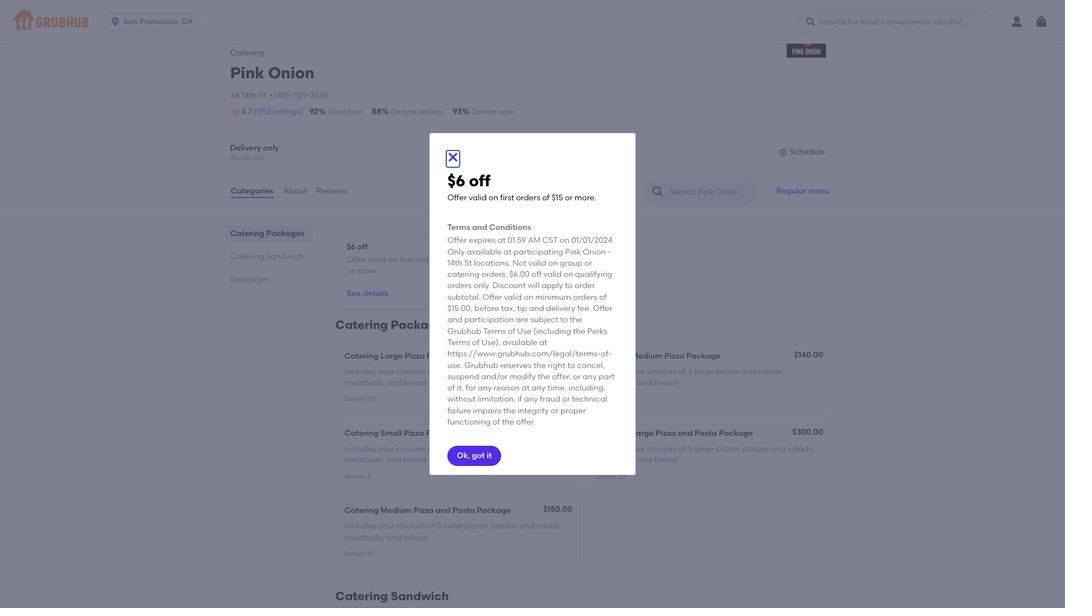 Task type: locate. For each thing, give the bounding box(es) containing it.
1 horizontal spatial order
[[575, 281, 595, 291]]

on down group
[[563, 270, 573, 280]]

includes inside the includes your choices of 5 large pizzas, pastas and salads, meatballs, and bread.
[[595, 445, 627, 454]]

bread. inside the includes your choices of 6 large pizzas and salads, meatballs, and bread.
[[403, 379, 428, 388]]

your down small
[[378, 445, 395, 454]]

1 vertical spatial pasta
[[452, 506, 475, 516]]

pink onion logo image
[[787, 18, 826, 58]]

choices inside the includes your choices of 3 large pizzas and salads, meatballs, and bread.
[[647, 367, 677, 377]]

delivery
[[418, 108, 444, 116], [546, 304, 575, 314]]

includes up serves 5
[[344, 445, 376, 454]]

0 vertical spatial serves 10
[[595, 396, 625, 403]]

pizzas, for catering large pizza and pasta package
[[716, 445, 741, 454]]

medium for and
[[381, 506, 412, 516]]

pizzas inside the includes your choices of 6 large pizzas and salads, meatballs, and bread.
[[465, 367, 488, 377]]

pink inside terms and conditions offer expires at 01:59 am cst on 01/01/2024. only available at participating pink onion - 14th st locations. not valid on group or catering orders. $6.00 off valid on qualifying orders only. discount will apply to order subtotal. offer valid on minimum orders of $15.00, before tax, tip and delivery fee. offer and participation are subject to the grubhub terms of use (including the perks terms of use), available at https://www.grubhub.com/legal/terms-of- use. grubhub reserves the right to cancel, suspend and/or modify the offer, or any part of it, for any reason at any time, including, without limitation, if any fraud or technical failure impairs the integrity or proper functioning of the offer.
[[565, 247, 581, 257]]

529-
[[294, 91, 310, 100]]

order inside terms and conditions offer expires at 01:59 am cst on 01/01/2024. only available at participating pink onion - 14th st locations. not valid on group or catering orders. $6.00 off valid on qualifying orders only. discount will apply to order subtotal. offer valid on minimum orders of $15.00, before tax, tip and delivery fee. offer and participation are subject to the grubhub terms of use (including the perks terms of use), available at https://www.grubhub.com/legal/terms-of- use. grubhub reserves the right to cancel, suspend and/or modify the offer, or any part of it, for any reason at any time, including, without limitation, if any fraud or technical failure impairs the integrity or proper functioning of the offer.
[[575, 281, 595, 291]]

at
[[497, 236, 506, 245], [504, 247, 512, 257], [539, 338, 547, 348], [522, 384, 530, 393]]

pink
[[230, 63, 264, 82], [565, 247, 581, 257]]

promo image
[[481, 251, 522, 291]]

includes for includes your choices of 2 large pizzas, pastas and salads, meatballs, and bread.
[[344, 522, 376, 532]]

your inside includes your choices of 2 small pizzas and salads, meatballs, and bread.
[[378, 445, 395, 454]]

salads, for includes your choices of 6 large pizzas and salads, meatballs, and bread.
[[507, 367, 534, 377]]

2 horizontal spatial off
[[531, 270, 542, 280]]

bread. inside the includes your choices of 3 large pizzas and salads, meatballs, and bread.
[[654, 379, 679, 388]]

onion inside terms and conditions offer expires at 01:59 am cst on 01/01/2024. only available at participating pink onion - 14th st locations. not valid on group or catering orders. $6.00 off valid on qualifying orders only. discount will apply to order subtotal. offer valid on minimum orders of $15.00, before tax, tip and delivery fee. offer and participation are subject to the grubhub terms of use (including the perks terms of use), available at https://www.grubhub.com/legal/terms-of- use. grubhub reserves the right to cancel, suspend and/or modify the offer, or any part of it, for any reason at any time, including, without limitation, if any fraud or technical failure impairs the integrity or proper functioning of the offer.
[[583, 247, 606, 257]]

serves for includes your choices of 5 large pizzas, pastas and salads, meatballs, and bread.
[[595, 473, 616, 481]]

salads, for includes your choices of 2 small pizzas and salads, meatballs, and bread.
[[507, 445, 534, 454]]

pastas for catering large pizza and pasta package
[[743, 445, 769, 454]]

1 vertical spatial large
[[631, 429, 654, 438]]

1 vertical spatial 2
[[437, 522, 441, 532]]

1 horizontal spatial sandwich
[[391, 590, 449, 604]]

on time delivery
[[391, 108, 444, 116]]

pizzas,
[[716, 445, 741, 454], [465, 522, 490, 532]]

includes down serves 5
[[344, 522, 376, 532]]

1 horizontal spatial $15
[[551, 193, 563, 203]]

grubhub
[[447, 327, 481, 336], [464, 361, 498, 370]]

0 horizontal spatial delivery
[[418, 108, 444, 116]]

on left group
[[548, 259, 558, 268]]

pizza up the includes your choices of 5 large pizzas, pastas and salads, meatballs, and bread.
[[656, 429, 676, 438]]

your down catering medium pizza package
[[629, 367, 645, 377]]

offer,
[[552, 372, 571, 382]]

0 vertical spatial pastas
[[743, 445, 769, 454]]

grubhub up "and/or"
[[464, 361, 498, 370]]

0 horizontal spatial serves 10
[[344, 550, 374, 558]]

large for 2
[[443, 522, 463, 532]]

1 horizontal spatial $6
[[447, 171, 465, 190]]

pizza for catering large pizza package
[[405, 351, 425, 361]]

1 horizontal spatial large
[[631, 429, 654, 438]]

0 horizontal spatial 20
[[367, 396, 375, 403]]

svg image
[[1035, 15, 1048, 29], [778, 148, 787, 157], [446, 150, 460, 164]]

large inside the includes your choices of 3 large pizzas and salads, meatballs, and bread.
[[694, 367, 714, 377]]

orders.
[[481, 270, 508, 280]]

includes down catering large pizza package
[[344, 367, 376, 377]]

available down expires
[[467, 247, 502, 257]]

available
[[467, 247, 502, 257], [502, 338, 537, 348]]

0 horizontal spatial order
[[498, 108, 516, 116]]

more. up see details at the top of the page
[[356, 267, 378, 276]]

valid up expires
[[469, 193, 487, 203]]

$6 off offer valid on first orders of $15 or more. up conditions
[[447, 171, 596, 203]]

onion down 01/01/2024. at the right of page
[[583, 247, 606, 257]]

20
[[367, 396, 375, 403], [618, 473, 626, 481]]

0 vertical spatial 20
[[367, 396, 375, 403]]

your inside the includes your choices of 6 large pizzas and salads, meatballs, and bread.
[[378, 367, 395, 377]]

qualifying
[[575, 270, 612, 280]]

2 inside includes your choices of 2 large pizzas, pastas and salads, meatballs, and bread.
[[437, 522, 441, 532]]

only
[[263, 143, 279, 153]]

1 horizontal spatial serves 20
[[595, 473, 626, 481]]

1 horizontal spatial svg image
[[778, 148, 787, 157]]

1 vertical spatial 5
[[367, 473, 371, 481]]

2 left small
[[437, 445, 441, 454]]

$6
[[447, 171, 465, 190], [347, 242, 355, 252]]

of up cst
[[542, 193, 550, 203]]

pastas for catering medium pizza and pasta package
[[492, 522, 517, 532]]

meatballs, inside the includes your choices of 5 large pizzas, pastas and salads, meatballs, and bread.
[[595, 456, 635, 466]]

orders left only
[[415, 255, 439, 265]]

time
[[402, 108, 417, 116]]

pizza
[[405, 351, 425, 361], [664, 351, 684, 361], [404, 429, 424, 438], [656, 429, 676, 438], [413, 506, 434, 516]]

terms up use),
[[483, 327, 506, 336]]

salads, inside the includes your choices of 6 large pizzas and salads, meatballs, and bread.
[[507, 367, 534, 377]]

including,
[[568, 384, 605, 393]]

1 vertical spatial serves 10
[[344, 550, 374, 558]]

0 vertical spatial $15
[[551, 193, 563, 203]]

includes inside the includes your choices of 6 large pizzas and salads, meatballs, and bread.
[[344, 367, 376, 377]]

0 horizontal spatial packages
[[266, 229, 304, 238]]

includes your choices of 6 large pizzas and salads, meatballs, and bread.
[[344, 367, 534, 388]]

grubhub down $15.00,
[[447, 327, 481, 336]]

pizza up includes your choices of 2 large pizzas, pastas and salads, meatballs, and bread.
[[413, 506, 434, 516]]

valid
[[469, 193, 487, 203], [368, 255, 386, 265], [528, 259, 546, 268], [543, 270, 562, 280], [504, 293, 522, 302]]

bread. inside includes your choices of 2 small pizzas and salads, meatballs, and bread.
[[403, 456, 428, 466]]

pizzas, for catering medium pizza and pasta package
[[465, 522, 490, 532]]

0 horizontal spatial pastas
[[492, 522, 517, 532]]

pizza up the includes your choices of 3 large pizzas and salads, meatballs, and bread.
[[664, 351, 684, 361]]

-
[[608, 247, 611, 257]]

off up will
[[531, 270, 542, 280]]

good
[[328, 108, 346, 116]]

includes inside includes your choices of 2 small pizzas and salads, meatballs, and bread.
[[344, 445, 376, 454]]

your inside the includes your choices of 5 large pizzas, pastas and salads, meatballs, and bread.
[[629, 445, 645, 454]]

svg image
[[110, 16, 121, 27], [805, 16, 816, 27]]

large down the catering medium pizza and pasta package
[[443, 522, 463, 532]]

1 horizontal spatial 20
[[618, 473, 626, 481]]

package up the includes your choices of 5 large pizzas, pastas and salads, meatballs, and bread.
[[719, 429, 753, 438]]

perks
[[587, 327, 608, 336]]

bread. for 3
[[654, 379, 679, 388]]

2 inside includes your choices of 2 small pizzas and salads, meatballs, and bread.
[[437, 445, 441, 454]]

any right for
[[478, 384, 492, 393]]

package up 3
[[686, 351, 720, 361]]

bread. down the catering medium pizza and pasta package
[[403, 533, 428, 543]]

includes for includes your choices of 3 large pizzas and salads, meatballs, and bread.
[[595, 367, 627, 377]]

svg image inside main navigation navigation
[[1035, 15, 1048, 29]]

ok,
[[457, 451, 470, 461]]

or down fraud
[[551, 406, 558, 416]]

0 vertical spatial off
[[469, 171, 490, 190]]

of
[[542, 193, 550, 203], [441, 255, 449, 265], [599, 293, 607, 302], [508, 327, 515, 336], [472, 338, 479, 348], [428, 367, 435, 377], [678, 367, 686, 377], [447, 384, 455, 393], [492, 418, 500, 427], [428, 445, 435, 454], [678, 445, 686, 454], [428, 522, 435, 532]]

first
[[500, 193, 514, 203], [399, 255, 413, 265]]

0 vertical spatial $6
[[447, 171, 465, 190]]

0 horizontal spatial available
[[467, 247, 502, 257]]

1 vertical spatial serves 20
[[595, 473, 626, 481]]

0 horizontal spatial pizzas,
[[465, 522, 490, 532]]

pink up 64 14th st button
[[230, 63, 264, 82]]

the left perks at the right
[[573, 327, 585, 336]]

0 vertical spatial serves 20
[[344, 396, 375, 403]]

includes your choices of 5 large pizzas, pastas and salads, meatballs, and bread.
[[595, 445, 814, 466]]

1 vertical spatial delivery
[[546, 304, 575, 314]]

menu
[[808, 187, 830, 196]]

pizzas, inside includes your choices of 2 large pizzas, pastas and salads, meatballs, and bread.
[[465, 522, 490, 532]]

only
[[447, 247, 465, 257]]

expires
[[469, 236, 496, 245]]

choices down catering medium pizza package
[[647, 367, 677, 377]]

0 horizontal spatial st
[[259, 91, 266, 100]]

catering packages down categories button
[[230, 229, 304, 238]]

pasta up the includes your choices of 5 large pizzas, pastas and salads, meatballs, and bread.
[[695, 429, 717, 438]]

1 vertical spatial catering sandwich
[[335, 590, 449, 604]]

large inside includes your choices of 2 large pizzas, pastas and salads, meatballs, and bread.
[[443, 522, 463, 532]]

5 inside the includes your choices of 5 large pizzas, pastas and salads, meatballs, and bread.
[[688, 445, 693, 454]]

10 for meatballs,
[[367, 550, 374, 558]]

includes for includes your choices of 2 small pizzas and salads, meatballs, and bread.
[[344, 445, 376, 454]]

1 vertical spatial packages
[[391, 318, 449, 332]]

catering packages up catering large pizza package
[[335, 318, 449, 332]]

onion up "(415)"
[[268, 63, 314, 82]]

1 svg image from the left
[[110, 16, 121, 27]]

serves 20 for includes your choices of 6 large pizzas and salads, meatballs, and bread.
[[344, 396, 375, 403]]

of-
[[601, 350, 612, 359]]

package up small
[[426, 429, 460, 438]]

terms up only
[[447, 223, 470, 232]]

$270.00
[[543, 350, 572, 360]]

64
[[231, 91, 240, 100]]

0 vertical spatial pink
[[230, 63, 264, 82]]

to
[[565, 281, 573, 291], [560, 315, 568, 325], [567, 361, 575, 370]]

st up catering
[[464, 259, 472, 268]]

and
[[472, 223, 487, 232], [529, 304, 544, 314], [447, 315, 462, 325], [490, 367, 505, 377], [741, 367, 756, 377], [386, 379, 401, 388], [637, 379, 652, 388], [678, 429, 693, 438], [490, 445, 505, 454], [770, 445, 786, 454], [386, 456, 401, 466], [637, 456, 652, 466], [435, 506, 451, 516], [519, 522, 534, 532], [386, 533, 401, 543]]

1 vertical spatial catering packages
[[335, 318, 449, 332]]

large inside the includes your choices of 5 large pizzas, pastas and salads, meatballs, and bread.
[[694, 445, 714, 454]]

pasta for 2
[[452, 506, 475, 516]]

1 horizontal spatial available
[[502, 338, 537, 348]]

offer
[[447, 193, 467, 203], [447, 236, 467, 245], [347, 255, 366, 265], [483, 293, 502, 302], [593, 304, 612, 314]]

pasta for 5
[[695, 429, 717, 438]]

about button
[[283, 172, 307, 212]]

packages down about button
[[266, 229, 304, 238]]

1 vertical spatial $6 off offer valid on first orders of $15 or more.
[[347, 242, 462, 276]]

order
[[498, 108, 516, 116], [575, 281, 595, 291]]

pizza right small
[[404, 429, 424, 438]]

1 2 from the top
[[437, 445, 441, 454]]

0 horizontal spatial catering packages
[[230, 229, 304, 238]]

pink onion
[[230, 63, 314, 82]]

your down catering large pizza and pasta package
[[629, 445, 645, 454]]

catering large pizza package
[[344, 351, 461, 361]]

valid up details
[[368, 255, 386, 265]]

pizza up the includes your choices of 6 large pizzas and salads, meatballs, and bread.
[[405, 351, 425, 361]]

the down fee.
[[570, 315, 582, 325]]

large right 6
[[443, 367, 463, 377]]

see
[[347, 289, 361, 298]]

1 horizontal spatial pasta
[[695, 429, 717, 438]]

1 horizontal spatial 14th
[[447, 259, 462, 268]]

large right 3
[[694, 367, 714, 377]]

large inside the includes your choices of 6 large pizzas and salads, meatballs, and bread.
[[443, 367, 463, 377]]

your down catering large pizza package
[[378, 367, 395, 377]]

delivery right time
[[418, 108, 444, 116]]

cst
[[542, 236, 558, 245]]

1 vertical spatial st
[[464, 259, 472, 268]]

14th down only
[[447, 259, 462, 268]]

includes for includes your choices of 6 large pizzas and salads, meatballs, and bread.
[[344, 367, 376, 377]]

available up https://www.grubhub.com/legal/terms-
[[502, 338, 537, 348]]

serves 5
[[344, 473, 371, 481]]

only.
[[473, 281, 491, 291]]

0 vertical spatial pasta
[[695, 429, 717, 438]]

of down the catering medium pizza and pasta package
[[428, 522, 435, 532]]

of left use
[[508, 327, 515, 336]]

0 horizontal spatial svg image
[[446, 150, 460, 164]]

includes
[[344, 367, 376, 377], [595, 367, 627, 377], [344, 445, 376, 454], [595, 445, 627, 454], [344, 522, 376, 532]]

0 horizontal spatial 5
[[367, 473, 371, 481]]

to up (including
[[560, 315, 568, 325]]

of left use),
[[472, 338, 479, 348]]

pastas inside the includes your choices of 5 large pizzas, pastas and salads, meatballs, and bread.
[[743, 445, 769, 454]]

1 horizontal spatial 5
[[688, 445, 693, 454]]

tip
[[517, 304, 527, 314]]

terms up the use.
[[447, 338, 470, 348]]

medium for bread.
[[631, 351, 662, 361]]

salads, inside includes your choices of 2 small pizzas and salads, meatballs, and bread.
[[507, 445, 534, 454]]

packages up catering large pizza package
[[391, 318, 449, 332]]

pizza for catering large pizza and pasta package
[[656, 429, 676, 438]]

1 vertical spatial order
[[575, 281, 595, 291]]

correct
[[471, 108, 496, 116]]

your inside includes your choices of 2 large pizzas, pastas and salads, meatballs, and bread.
[[378, 522, 395, 532]]

large for 5
[[694, 445, 714, 454]]

any down the cancel,
[[583, 372, 597, 382]]

large for meatballs,
[[631, 429, 654, 438]]

first left only
[[399, 255, 413, 265]]

serves 10 for includes your choices of 3 large pizzas and salads, meatballs, and bread.
[[595, 396, 625, 403]]

use
[[517, 327, 532, 336]]

or
[[565, 193, 573, 203], [584, 259, 592, 268], [347, 267, 354, 276], [573, 372, 581, 382], [562, 395, 570, 405], [551, 406, 558, 416]]

pizzas, inside the includes your choices of 5 large pizzas, pastas and salads, meatballs, and bread.
[[716, 445, 741, 454]]

failure
[[447, 406, 471, 416]]

to right apply
[[565, 281, 573, 291]]

any right if
[[524, 395, 538, 405]]

bread. inside includes your choices of 2 large pizzas, pastas and salads, meatballs, and bread.
[[403, 533, 428, 543]]

1 vertical spatial 20
[[618, 473, 626, 481]]

0 horizontal spatial onion
[[268, 63, 314, 82]]

choices inside the includes your choices of 5 large pizzas, pastas and salads, meatballs, and bread.
[[647, 445, 677, 454]]

1 horizontal spatial st
[[464, 259, 472, 268]]

0 horizontal spatial sandwich
[[266, 252, 303, 261]]

0 horizontal spatial $15
[[451, 255, 462, 265]]

1 horizontal spatial svg image
[[805, 16, 816, 27]]

01:59
[[507, 236, 526, 245]]

st inside terms and conditions offer expires at 01:59 am cst on 01/01/2024. only available at participating pink onion - 14th st locations. not valid on group or catering orders. $6.00 off valid on qualifying orders only. discount will apply to order subtotal. offer valid on minimum orders of $15.00, before tax, tip and delivery fee. offer and participation are subject to the grubhub terms of use (including the perks terms of use), available at https://www.grubhub.com/legal/terms-of- use. grubhub reserves the right to cancel, suspend and/or modify the offer, or any part of it, for any reason at any time, including, without limitation, if any fraud or technical failure impairs the integrity or proper functioning of the offer.
[[464, 259, 472, 268]]

offer.
[[516, 418, 535, 427]]

choices for catering medium pizza and pasta package
[[396, 522, 426, 532]]

serves for includes your choices of 6 large pizzas and salads, meatballs, and bread.
[[344, 396, 366, 403]]

more.
[[575, 193, 596, 203], [356, 267, 378, 276]]

includes for includes your choices of 5 large pizzas, pastas and salads, meatballs, and bread.
[[595, 445, 627, 454]]

1 horizontal spatial onion
[[583, 247, 606, 257]]

pink up group
[[565, 247, 581, 257]]

1 vertical spatial grubhub
[[464, 361, 498, 370]]

your inside the includes your choices of 3 large pizzas and salads, meatballs, and bread.
[[629, 367, 645, 377]]

0 horizontal spatial more.
[[356, 267, 378, 276]]

large down catering large pizza and pasta package
[[694, 445, 714, 454]]

$15 up cst
[[551, 193, 563, 203]]

off inside terms and conditions offer expires at 01:59 am cst on 01/01/2024. only available at participating pink onion - 14th st locations. not valid on group or catering orders. $6.00 off valid on qualifying orders only. discount will apply to order subtotal. offer valid on minimum orders of $15.00, before tax, tip and delivery fee. offer and participation are subject to the grubhub terms of use (including the perks terms of use), available at https://www.grubhub.com/legal/terms-of- use. grubhub reserves the right to cancel, suspend and/or modify the offer, or any part of it, for any reason at any time, including, without limitation, if any fraud or technical failure impairs the integrity or proper functioning of the offer.
[[531, 270, 542, 280]]

0 vertical spatial order
[[498, 108, 516, 116]]

the
[[570, 315, 582, 325], [573, 327, 585, 336], [533, 361, 546, 370], [538, 372, 550, 382], [503, 406, 516, 416], [502, 418, 514, 427]]

2635
[[310, 91, 329, 100]]

group
[[560, 259, 582, 268]]

14th right 64
[[242, 91, 257, 100]]

1 vertical spatial pizzas,
[[465, 522, 490, 532]]

0 vertical spatial 5
[[688, 445, 693, 454]]

pizzas inside includes your choices of 2 small pizzas and salads, meatballs, and bread.
[[465, 445, 488, 454]]

pizza for catering small pizza package
[[404, 429, 424, 438]]

0 horizontal spatial serves 20
[[344, 396, 375, 403]]

0 vertical spatial 2
[[437, 445, 441, 454]]

salads, inside the includes your choices of 3 large pizzas and salads, meatballs, and bread.
[[758, 367, 784, 377]]

choices inside includes your choices of 2 small pizzas and salads, meatballs, and bread.
[[396, 445, 426, 454]]

pizzas for catering large pizza package
[[465, 367, 488, 377]]

2
[[437, 445, 441, 454], [437, 522, 441, 532]]

regular
[[776, 187, 806, 196]]

package up 6
[[427, 351, 461, 361]]

0 vertical spatial $6 off offer valid on first orders of $15 or more.
[[447, 171, 596, 203]]

pastas
[[743, 445, 769, 454], [492, 522, 517, 532]]

of left 3
[[678, 367, 686, 377]]

meatballs, inside the includes your choices of 3 large pizzas and salads, meatballs, and bread.
[[595, 379, 635, 388]]

1 vertical spatial 14th
[[447, 259, 462, 268]]

meatballs,
[[344, 379, 384, 388], [595, 379, 635, 388], [344, 456, 384, 466], [595, 456, 635, 466], [344, 533, 384, 543]]

meatballs, inside the includes your choices of 6 large pizzas and salads, meatballs, and bread.
[[344, 379, 384, 388]]

pizza for catering medium pizza package
[[664, 351, 684, 361]]

0 horizontal spatial large
[[381, 351, 403, 361]]

20 for meatballs,
[[618, 473, 626, 481]]

of left small
[[428, 445, 435, 454]]

orders up conditions
[[516, 193, 540, 203]]

10
[[618, 396, 625, 403], [367, 550, 374, 558]]

pizzas inside the includes your choices of 3 large pizzas and salads, meatballs, and bread.
[[716, 367, 739, 377]]

packages
[[266, 229, 304, 238], [391, 318, 449, 332]]

0 horizontal spatial 10
[[367, 550, 374, 558]]

0 horizontal spatial svg image
[[110, 16, 121, 27]]

bread. for 2
[[403, 456, 428, 466]]

onion
[[268, 63, 314, 82], [583, 247, 606, 257]]

main navigation navigation
[[0, 0, 1065, 44]]

0 vertical spatial 14th
[[242, 91, 257, 100]]

on down will
[[524, 293, 533, 302]]

0 vertical spatial catering packages
[[230, 229, 304, 238]]

francisco,
[[140, 17, 179, 26]]

1 horizontal spatial off
[[469, 171, 490, 190]]

20 for and
[[367, 396, 375, 403]]

14th
[[242, 91, 257, 100], [447, 259, 462, 268]]

st left •
[[259, 91, 266, 100]]

catering
[[230, 48, 264, 58], [230, 229, 264, 238], [230, 252, 264, 261], [335, 318, 388, 332], [344, 351, 379, 361], [595, 351, 629, 361], [344, 429, 379, 438], [595, 429, 629, 438], [344, 506, 379, 516], [335, 590, 388, 604]]

64 14th st button
[[230, 90, 267, 102]]

without
[[447, 395, 476, 405]]

pastas inside includes your choices of 2 large pizzas, pastas and salads, meatballs, and bread.
[[492, 522, 517, 532]]

any
[[583, 372, 597, 382], [478, 384, 492, 393], [532, 384, 546, 393], [524, 395, 538, 405]]

proper
[[560, 406, 586, 416]]

choices down catering small pizza package
[[396, 445, 426, 454]]

includes your choices of 2 small pizzas and salads, meatballs, and bread.
[[344, 445, 534, 466]]

0 horizontal spatial pink
[[230, 63, 264, 82]]

1 horizontal spatial medium
[[631, 351, 662, 361]]

2 horizontal spatial svg image
[[1035, 15, 1048, 29]]

(415) 529-2635 button
[[274, 90, 329, 102]]

valid down discount
[[504, 293, 522, 302]]

1 horizontal spatial catering packages
[[335, 318, 449, 332]]

1 horizontal spatial pastas
[[743, 445, 769, 454]]

includes down of-
[[595, 367, 627, 377]]

your down the catering medium pizza and pasta package
[[378, 522, 395, 532]]

of left 6
[[428, 367, 435, 377]]

on
[[489, 193, 498, 203], [560, 236, 569, 245], [388, 255, 397, 265], [548, 259, 558, 268], [563, 270, 573, 280], [524, 293, 533, 302]]

includes down technical
[[595, 445, 627, 454]]

on up conditions
[[489, 193, 498, 203]]

reserves
[[500, 361, 532, 370]]

valid up apply
[[543, 270, 562, 280]]

includes inside the includes your choices of 3 large pizzas and salads, meatballs, and bread.
[[595, 367, 627, 377]]

pasta up includes your choices of 2 large pizzas, pastas and salads, meatballs, and bread.
[[452, 506, 475, 516]]

0 horizontal spatial first
[[399, 255, 413, 265]]

2 2 from the top
[[437, 522, 441, 532]]

includes your choices of 3 large pizzas and salads, meatballs, and bread.
[[595, 367, 784, 388]]

2 vertical spatial off
[[531, 270, 542, 280]]

and/or
[[481, 372, 508, 382]]

choices down catering large pizza and pasta package
[[647, 445, 677, 454]]

discount
[[492, 281, 526, 291]]

min
[[252, 154, 264, 162]]

2 down the catering medium pizza and pasta package
[[437, 522, 441, 532]]

1 vertical spatial $6
[[347, 242, 355, 252]]

meatballs, inside includes your choices of 2 small pizzas and salads, meatballs, and bread.
[[344, 456, 384, 466]]

svg image inside san francisco, ca button
[[110, 16, 121, 27]]

your
[[378, 367, 395, 377], [629, 367, 645, 377], [378, 445, 395, 454], [629, 445, 645, 454], [378, 522, 395, 532]]

choices inside the includes your choices of 6 large pizzas and salads, meatballs, and bread.
[[396, 367, 426, 377]]

93
[[453, 107, 462, 117]]

0 vertical spatial pizzas,
[[716, 445, 741, 454]]

bread. down catering large pizza and pasta package
[[654, 456, 679, 466]]

1 horizontal spatial serves 10
[[595, 396, 625, 403]]

modify
[[509, 372, 536, 382]]

14th inside terms and conditions offer expires at 01:59 am cst on 01/01/2024. only available at participating pink onion - 14th st locations. not valid on group or catering orders. $6.00 off valid on qualifying orders only. discount will apply to order subtotal. offer valid on minimum orders of $15.00, before tax, tip and delivery fee. offer and participation are subject to the grubhub terms of use (including the perks terms of use), available at https://www.grubhub.com/legal/terms-of- use. grubhub reserves the right to cancel, suspend and/or modify the offer, or any part of it, for any reason at any time, including, without limitation, if any fraud or technical failure impairs the integrity or proper functioning of the offer.
[[447, 259, 462, 268]]

0 vertical spatial first
[[500, 193, 514, 203]]

serves 10 for includes your choices of 2 large pizzas, pastas and salads, meatballs, and bread.
[[344, 550, 374, 558]]

5 down catering large pizza and pasta package
[[688, 445, 693, 454]]

0 vertical spatial catering sandwich
[[230, 252, 303, 261]]

svg image inside schedule button
[[778, 148, 787, 157]]

$15 up catering
[[451, 255, 462, 265]]

1 vertical spatial pastas
[[492, 522, 517, 532]]

choices inside includes your choices of 2 large pizzas, pastas and salads, meatballs, and bread.
[[396, 522, 426, 532]]

tax,
[[501, 304, 515, 314]]

package for 2
[[426, 429, 460, 438]]

0 vertical spatial 10
[[618, 396, 625, 403]]

includes inside includes your choices of 2 large pizzas, pastas and salads, meatballs, and bread.
[[344, 522, 376, 532]]

off up conditions
[[469, 171, 490, 190]]

delivery only 30–40 min
[[230, 143, 279, 162]]

1 vertical spatial 10
[[367, 550, 374, 558]]

bread. down catering medium pizza package
[[654, 379, 679, 388]]

serves for includes your choices of 3 large pizzas and salads, meatballs, and bread.
[[595, 396, 616, 403]]

off
[[469, 171, 490, 190], [357, 242, 368, 252], [531, 270, 542, 280]]

1 vertical spatial onion
[[583, 247, 606, 257]]

0 horizontal spatial pasta
[[452, 506, 475, 516]]

30–40
[[230, 154, 250, 162]]



Task type: describe. For each thing, give the bounding box(es) containing it.
your for includes your choices of 3 large pizzas and salads, meatballs, and bread.
[[629, 367, 645, 377]]

fee.
[[577, 304, 591, 314]]

$300.00
[[792, 428, 823, 437]]

choices for catering large pizza and pasta package
[[647, 445, 677, 454]]

(including
[[533, 327, 571, 336]]

any up fraud
[[532, 384, 546, 393]]

the down limitation,
[[503, 406, 516, 416]]

small
[[443, 445, 463, 454]]

1 vertical spatial terms
[[483, 327, 506, 336]]

schedule button
[[769, 143, 835, 163]]

small
[[381, 429, 402, 438]]

•
[[269, 91, 272, 100]]

1 vertical spatial available
[[502, 338, 537, 348]]

0 vertical spatial st
[[259, 91, 266, 100]]

meatballs, for includes your choices of 6 large pizzas and salads, meatballs, and bread.
[[344, 379, 384, 388]]

or up proper at the right bottom
[[562, 395, 570, 405]]

integrity
[[517, 406, 549, 416]]

your for includes your choices of 2 large pizzas, pastas and salads, meatballs, and bread.
[[378, 522, 395, 532]]

limitation,
[[478, 395, 516, 405]]

are
[[516, 315, 528, 325]]

on right cst
[[560, 236, 569, 245]]

ca
[[181, 17, 193, 26]]

1 horizontal spatial packages
[[391, 318, 449, 332]]

01/01/2024.
[[571, 236, 614, 245]]

use.
[[447, 361, 462, 370]]

bread. inside the includes your choices of 5 large pizzas, pastas and salads, meatballs, and bread.
[[654, 456, 679, 466]]

subtotal.
[[447, 293, 481, 302]]

bread. for 6
[[403, 379, 428, 388]]

functioning
[[447, 418, 491, 427]]

regular menu
[[776, 187, 830, 196]]

1 vertical spatial to
[[560, 315, 568, 325]]

salads, for includes your choices of 3 large pizzas and salads, meatballs, and bread.
[[758, 367, 784, 377]]

pizza for catering medium pizza and pasta package
[[413, 506, 434, 516]]

serves for includes your choices of 2 large pizzas, pastas and salads, meatballs, and bread.
[[344, 550, 366, 558]]

search icon image
[[651, 185, 665, 199]]

large for 6
[[443, 367, 463, 377]]

serves for includes your choices of 2 small pizzas and salads, meatballs, and bread.
[[344, 473, 366, 481]]

san
[[123, 17, 138, 26]]

https://www.grubhub.com/legal/terms-
[[447, 350, 601, 359]]

technical
[[572, 395, 607, 405]]

meatballs, for includes your choices of 2 small pizzas and salads, meatballs, and bread.
[[344, 456, 384, 466]]

of left "it,"
[[447, 384, 455, 393]]

(1152
[[254, 107, 271, 117]]

it
[[487, 451, 492, 461]]

0 vertical spatial terms
[[447, 223, 470, 232]]

the left offer.
[[502, 418, 514, 427]]

for
[[466, 384, 476, 393]]

package for 3
[[686, 351, 720, 361]]

of inside includes your choices of 2 large pizzas, pastas and salads, meatballs, and bread.
[[428, 522, 435, 532]]

apply
[[542, 281, 563, 291]]

correct order
[[471, 108, 516, 116]]

of up catering
[[441, 255, 449, 265]]

of inside the includes your choices of 6 large pizzas and salads, meatballs, and bread.
[[428, 367, 435, 377]]

regular menu button
[[771, 180, 835, 204]]

ok, got it button
[[447, 446, 501, 467]]

san francisco, ca
[[123, 17, 193, 26]]

0 vertical spatial delivery
[[418, 108, 444, 116]]

use),
[[481, 338, 500, 348]]

0 vertical spatial to
[[565, 281, 573, 291]]

or up including,
[[573, 372, 581, 382]]

participating
[[514, 247, 563, 257]]

conditions
[[489, 223, 531, 232]]

time,
[[547, 384, 567, 393]]

$6.00
[[509, 270, 530, 280]]

orders down catering
[[447, 281, 472, 291]]

categories button
[[230, 172, 274, 212]]

of down impairs on the bottom left
[[492, 418, 500, 427]]

not
[[513, 259, 526, 268]]

$140.00
[[794, 350, 823, 360]]

2 for small
[[437, 445, 441, 454]]

large for and
[[381, 351, 403, 361]]

catering medium pizza package
[[595, 351, 720, 361]]

fraud
[[540, 395, 560, 405]]

san francisco, ca button
[[103, 13, 205, 31]]

locations.
[[474, 259, 511, 268]]

88
[[372, 107, 381, 117]]

the down right
[[538, 372, 550, 382]]

choices for catering large pizza package
[[396, 367, 426, 377]]

before
[[474, 304, 499, 314]]

meatballs, inside includes your choices of 2 large pizzas, pastas and salads, meatballs, and bread.
[[344, 533, 384, 543]]

beverages
[[230, 275, 270, 284]]

delivery inside terms and conditions offer expires at 01:59 am cst on 01/01/2024. only available at participating pink onion - 14th st locations. not valid on group or catering orders. $6.00 off valid on qualifying orders only. discount will apply to order subtotal. offer valid on minimum orders of $15.00, before tax, tip and delivery fee. offer and participation are subject to the grubhub terms of use (including the perks terms of use), available at https://www.grubhub.com/legal/terms-of- use. grubhub reserves the right to cancel, suspend and/or modify the offer, or any part of it, for any reason at any time, including, without limitation, if any fraud or technical failure impairs the integrity or proper functioning of the offer.
[[546, 304, 575, 314]]

2 vertical spatial terms
[[447, 338, 470, 348]]

part
[[599, 372, 615, 382]]

2 vertical spatial to
[[567, 361, 575, 370]]

the left right
[[533, 361, 546, 370]]

0 vertical spatial sandwich
[[266, 252, 303, 261]]

on
[[391, 108, 401, 116]]

will
[[528, 281, 540, 291]]

star icon image
[[230, 107, 241, 118]]

large for 3
[[694, 367, 714, 377]]

1 vertical spatial sandwich
[[391, 590, 449, 604]]

subject
[[530, 315, 558, 325]]

or up see
[[347, 267, 354, 276]]

pizzas for catering medium pizza package
[[716, 367, 739, 377]]

reviews
[[316, 187, 348, 196]]

see details
[[347, 289, 389, 298]]

your for includes your choices of 5 large pizzas, pastas and salads, meatballs, and bread.
[[629, 445, 645, 454]]

participation
[[464, 315, 514, 325]]

salads, inside includes your choices of 2 large pizzas, pastas and salads, meatballs, and bread.
[[536, 522, 563, 532]]

at left 01:59
[[497, 236, 506, 245]]

of down qualifying
[[599, 293, 607, 302]]

suspend
[[447, 372, 479, 382]]

$150.00
[[543, 505, 572, 515]]

10 for and
[[618, 396, 625, 403]]

delivery
[[230, 143, 261, 153]]

of inside the includes your choices of 3 large pizzas and salads, meatballs, and bread.
[[678, 367, 686, 377]]

orders up fee.
[[573, 293, 597, 302]]

got
[[472, 451, 485, 461]]

meatballs, for includes your choices of 3 large pizzas and salads, meatballs, and bread.
[[595, 379, 635, 388]]

serves 20 for includes your choices of 5 large pizzas, pastas and salads, meatballs, and bread.
[[595, 473, 626, 481]]

1 vertical spatial more.
[[356, 267, 378, 276]]

see details button
[[347, 284, 389, 304]]

1 horizontal spatial catering sandwich
[[335, 590, 449, 604]]

at down 01:59
[[504, 247, 512, 257]]

your for includes your choices of 2 small pizzas and salads, meatballs, and bread.
[[378, 445, 395, 454]]

pizzas for catering small pizza package
[[465, 445, 488, 454]]

am
[[528, 236, 540, 245]]

valid down the participating
[[528, 259, 546, 268]]

0 horizontal spatial 14th
[[242, 91, 257, 100]]

choices for catering small pizza package
[[396, 445, 426, 454]]

package for 6
[[427, 351, 461, 361]]

2 svg image from the left
[[805, 16, 816, 27]]

0 vertical spatial packages
[[266, 229, 304, 238]]

impairs
[[473, 406, 501, 416]]

reviews button
[[316, 172, 348, 212]]

catering small pizza package
[[344, 429, 460, 438]]

right
[[548, 361, 565, 370]]

6
[[437, 367, 442, 377]]

0 horizontal spatial $6
[[347, 242, 355, 252]]

package up includes your choices of 2 large pizzas, pastas and salads, meatballs, and bread.
[[477, 506, 511, 516]]

0 horizontal spatial catering sandwich
[[230, 252, 303, 261]]

at down modify
[[522, 384, 530, 393]]

3
[[688, 367, 692, 377]]

salads, inside the includes your choices of 5 large pizzas, pastas and salads, meatballs, and bread.
[[787, 445, 814, 454]]

cancel,
[[577, 361, 605, 370]]

of inside the includes your choices of 5 large pizzas, pastas and salads, meatballs, and bread.
[[678, 445, 686, 454]]

1 vertical spatial first
[[399, 255, 413, 265]]

choices for catering medium pizza package
[[647, 367, 677, 377]]

0 vertical spatial grubhub
[[447, 327, 481, 336]]

of inside includes your choices of 2 small pizzas and salads, meatballs, and bread.
[[428, 445, 435, 454]]

0 vertical spatial more.
[[575, 193, 596, 203]]

at down (including
[[539, 338, 547, 348]]

Search Pink Onion search field
[[668, 187, 754, 197]]

or up 01/01/2024. at the right of page
[[565, 193, 573, 203]]

(415)
[[274, 91, 292, 100]]

2 for large
[[437, 522, 441, 532]]

or up qualifying
[[584, 259, 592, 268]]

your for includes your choices of 6 large pizzas and salads, meatballs, and bread.
[[378, 367, 395, 377]]

includes your choices of 2 large pizzas, pastas and salads, meatballs, and bread.
[[344, 522, 563, 543]]

ratings)
[[273, 107, 302, 117]]

catering medium pizza and pasta package
[[344, 506, 511, 516]]

1 horizontal spatial first
[[500, 193, 514, 203]]

details
[[363, 289, 389, 298]]

0 horizontal spatial off
[[357, 242, 368, 252]]

on up details
[[388, 255, 397, 265]]

64 14th st • (415) 529-2635
[[231, 91, 329, 100]]

food
[[348, 108, 363, 116]]

good food
[[328, 108, 363, 116]]



Task type: vqa. For each thing, say whether or not it's contained in the screenshot.


